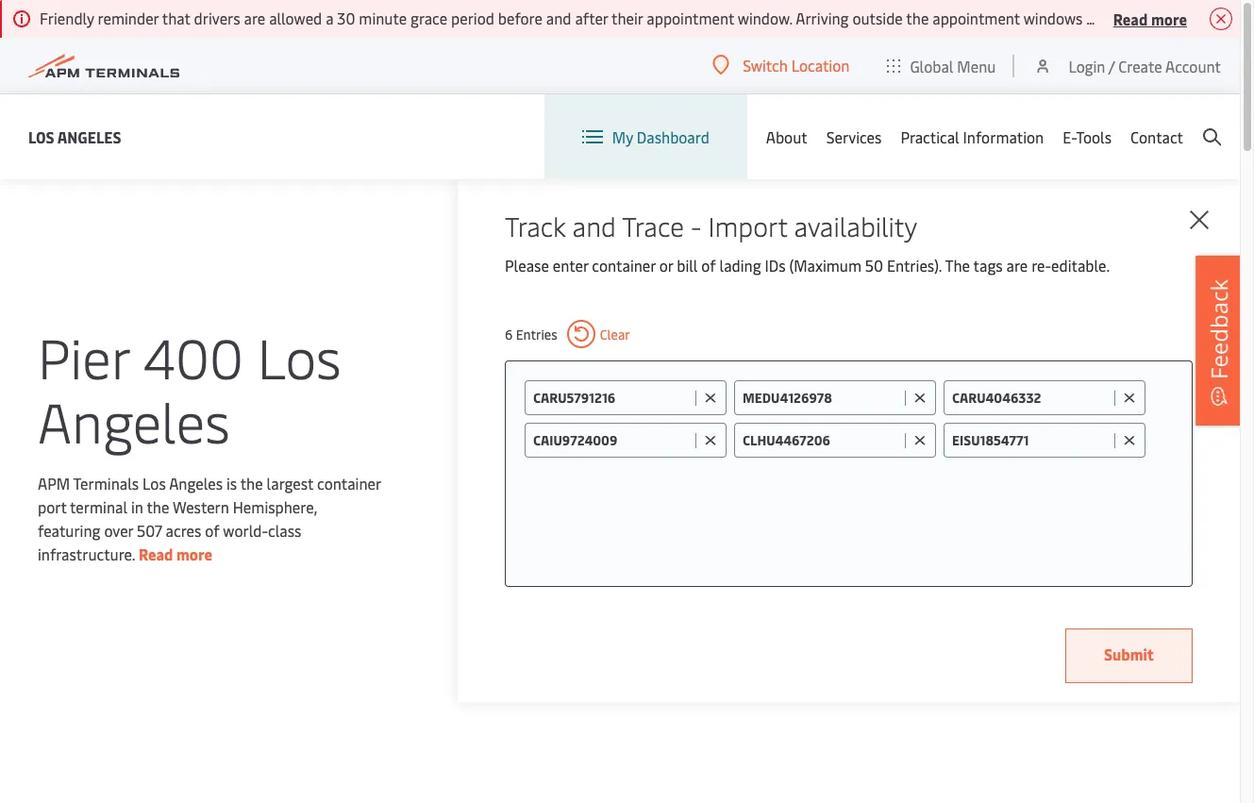 Task type: locate. For each thing, give the bounding box(es) containing it.
enter
[[553, 255, 588, 276]]

angeles
[[57, 126, 121, 147], [38, 383, 230, 458], [169, 473, 223, 494]]

read down 507
[[139, 544, 173, 564]]

container left or
[[592, 255, 656, 276]]

0 horizontal spatial los
[[28, 126, 54, 147]]

0 vertical spatial container
[[592, 255, 656, 276]]

western
[[173, 496, 229, 517]]

of down western at left bottom
[[205, 520, 220, 541]]

0 horizontal spatial more
[[176, 544, 212, 564]]

the
[[240, 473, 263, 494], [147, 496, 169, 517]]

tools
[[1076, 126, 1112, 147]]

login
[[1069, 55, 1106, 76]]

in
[[131, 496, 143, 517]]

1 vertical spatial the
[[147, 496, 169, 517]]

acres
[[166, 520, 201, 541]]

read more up 'login / create account'
[[1113, 8, 1187, 29]]

2 vertical spatial angeles
[[169, 473, 223, 494]]

1 vertical spatial angeles
[[38, 383, 230, 458]]

of
[[701, 255, 716, 276], [205, 520, 220, 541]]

switch
[[743, 55, 788, 76]]

read up login / create account link
[[1113, 8, 1148, 29]]

more inside button
[[1151, 8, 1187, 29]]

los
[[28, 126, 54, 147], [257, 319, 341, 394], [143, 473, 166, 494]]

read
[[1113, 8, 1148, 29], [139, 544, 173, 564]]

terminal
[[70, 496, 128, 517]]

read inside button
[[1113, 8, 1148, 29]]

apm
[[38, 473, 70, 494]]

track
[[505, 208, 566, 243]]

featuring
[[38, 520, 101, 541]]

(maximum
[[789, 255, 862, 276]]

1 vertical spatial read
[[139, 544, 173, 564]]

e-tools button
[[1063, 94, 1112, 179]]

0 vertical spatial angeles
[[57, 126, 121, 147]]

1 vertical spatial more
[[176, 544, 212, 564]]

0 horizontal spatial read more
[[139, 544, 212, 564]]

0 vertical spatial read
[[1113, 8, 1148, 29]]

read more for read more button
[[1113, 8, 1187, 29]]

0 vertical spatial the
[[240, 473, 263, 494]]

more down acres
[[176, 544, 212, 564]]

location
[[792, 55, 850, 76]]

0 horizontal spatial read
[[139, 544, 173, 564]]

1 horizontal spatial container
[[592, 255, 656, 276]]

la secondary image
[[35, 480, 366, 764]]

1 horizontal spatial los
[[143, 473, 166, 494]]

1 vertical spatial of
[[205, 520, 220, 541]]

pier 400 los angeles
[[38, 319, 341, 458]]

angeles for terminals
[[169, 473, 223, 494]]

e-tools
[[1063, 126, 1112, 147]]

hemisphere,
[[233, 496, 317, 517]]

los inside pier 400 los angeles
[[257, 319, 341, 394]]

apm terminals los angeles is the largest container port terminal in the western hemisphere, featuring over 507 acres of world-class infrastructure.
[[38, 473, 381, 564]]

the
[[945, 255, 970, 276]]

more left close alert image
[[1151, 8, 1187, 29]]

menu
[[957, 55, 996, 76]]

los angeles link
[[28, 125, 121, 149]]

the right is
[[240, 473, 263, 494]]

1 horizontal spatial of
[[701, 255, 716, 276]]

infrastructure.
[[38, 544, 135, 564]]

1 horizontal spatial read
[[1113, 8, 1148, 29]]

Type or paste your IDs here text field
[[525, 465, 1173, 499]]

ids
[[765, 255, 786, 276]]

0 horizontal spatial container
[[317, 473, 381, 494]]

1 vertical spatial read more
[[139, 544, 212, 564]]

0 vertical spatial los
[[28, 126, 54, 147]]

Entered ID text field
[[743, 389, 900, 407], [952, 389, 1110, 407], [952, 431, 1110, 449]]

tags
[[974, 255, 1003, 276]]

0 vertical spatial more
[[1151, 8, 1187, 29]]

0 horizontal spatial of
[[205, 520, 220, 541]]

1 vertical spatial los
[[257, 319, 341, 394]]

clear button
[[567, 320, 630, 348]]

my
[[612, 126, 633, 147]]

container
[[592, 255, 656, 276], [317, 473, 381, 494]]

the right in
[[147, 496, 169, 517]]

angeles inside pier 400 los angeles
[[38, 383, 230, 458]]

1 horizontal spatial the
[[240, 473, 263, 494]]

read more down acres
[[139, 544, 212, 564]]

los inside apm terminals los angeles is the largest container port terminal in the western hemisphere, featuring over 507 acres of world-class infrastructure.
[[143, 473, 166, 494]]

0 vertical spatial read more
[[1113, 8, 1187, 29]]

switch location button
[[713, 55, 850, 76]]

container right largest
[[317, 473, 381, 494]]

6
[[505, 325, 513, 343]]

2 horizontal spatial los
[[257, 319, 341, 394]]

2 vertical spatial los
[[143, 473, 166, 494]]

1 vertical spatial container
[[317, 473, 381, 494]]

read more
[[1113, 8, 1187, 29], [139, 544, 212, 564]]

re-
[[1032, 255, 1051, 276]]

global menu
[[910, 55, 996, 76]]

my dashboard
[[612, 126, 710, 147]]

read more link
[[139, 544, 212, 564]]

track and trace - import availability
[[505, 208, 917, 243]]

0 vertical spatial of
[[701, 255, 716, 276]]

my dashboard button
[[582, 94, 710, 179]]

1 horizontal spatial more
[[1151, 8, 1187, 29]]

please
[[505, 255, 549, 276]]

of right bill
[[701, 255, 716, 276]]

1 horizontal spatial read more
[[1113, 8, 1187, 29]]

about
[[766, 126, 808, 147]]

Entered ID text field
[[533, 389, 691, 407], [533, 431, 691, 449], [743, 431, 900, 449]]

lading
[[720, 255, 761, 276]]

more
[[1151, 8, 1187, 29], [176, 544, 212, 564]]

close alert image
[[1210, 8, 1233, 30]]

0 horizontal spatial the
[[147, 496, 169, 517]]

angeles inside apm terminals los angeles is the largest container port terminal in the western hemisphere, featuring over 507 acres of world-class infrastructure.
[[169, 473, 223, 494]]



Task type: vqa. For each thing, say whether or not it's contained in the screenshot.
Terminals
yes



Task type: describe. For each thing, give the bounding box(es) containing it.
account
[[1166, 55, 1221, 76]]

services button
[[826, 94, 882, 179]]

/
[[1109, 55, 1115, 76]]

information
[[963, 126, 1044, 147]]

los angeles
[[28, 126, 121, 147]]

create
[[1119, 55, 1162, 76]]

50
[[865, 255, 883, 276]]

largest
[[267, 473, 314, 494]]

world-
[[223, 520, 268, 541]]

practical information button
[[901, 94, 1044, 179]]

container inside apm terminals los angeles is the largest container port terminal in the western hemisphere, featuring over 507 acres of world-class infrastructure.
[[317, 473, 381, 494]]

is
[[226, 473, 237, 494]]

400
[[143, 319, 243, 394]]

global
[[910, 55, 954, 76]]

-
[[691, 208, 702, 243]]

los for apm terminals los angeles is the largest container port terminal in the western hemisphere, featuring over 507 acres of world-class infrastructure.
[[143, 473, 166, 494]]

terminals
[[73, 473, 139, 494]]

clear
[[600, 325, 630, 343]]

login / create account
[[1069, 55, 1221, 76]]

e-
[[1063, 126, 1076, 147]]

507
[[137, 520, 162, 541]]

about button
[[766, 94, 808, 179]]

login / create account link
[[1034, 38, 1221, 93]]

editable.
[[1051, 255, 1110, 276]]

and
[[573, 208, 616, 243]]

practical information
[[901, 126, 1044, 147]]

contact button
[[1131, 94, 1184, 179]]

of inside apm terminals los angeles is the largest container port terminal in the western hemisphere, featuring over 507 acres of world-class infrastructure.
[[205, 520, 220, 541]]

read more for 'read more' link
[[139, 544, 212, 564]]

dashboard
[[637, 126, 710, 147]]

los for pier 400 los angeles
[[257, 319, 341, 394]]

services
[[826, 126, 882, 147]]

please enter container or bill of lading ids (maximum 50 entries). the tags are re-editable.
[[505, 255, 1110, 276]]

port
[[38, 496, 67, 517]]

read for 'read more' link
[[139, 544, 173, 564]]

pier
[[38, 319, 129, 394]]

switch location
[[743, 55, 850, 76]]

angeles for 400
[[38, 383, 230, 458]]

bill
[[677, 255, 698, 276]]

feedback
[[1203, 279, 1234, 379]]

submit
[[1104, 644, 1154, 664]]

or
[[659, 255, 673, 276]]

read more button
[[1113, 7, 1187, 30]]

more for 'read more' link
[[176, 544, 212, 564]]

import
[[708, 208, 788, 243]]

contact
[[1131, 126, 1184, 147]]

6 entries
[[505, 325, 557, 343]]

practical
[[901, 126, 960, 147]]

class
[[268, 520, 301, 541]]

availability
[[794, 208, 917, 243]]

entries
[[516, 325, 557, 343]]

more for read more button
[[1151, 8, 1187, 29]]

read for read more button
[[1113, 8, 1148, 29]]

are
[[1007, 255, 1028, 276]]

feedback button
[[1196, 255, 1243, 425]]

over
[[104, 520, 133, 541]]

entries).
[[887, 255, 942, 276]]

trace
[[622, 208, 684, 243]]

global menu button
[[869, 37, 1015, 94]]

submit button
[[1066, 629, 1193, 683]]



